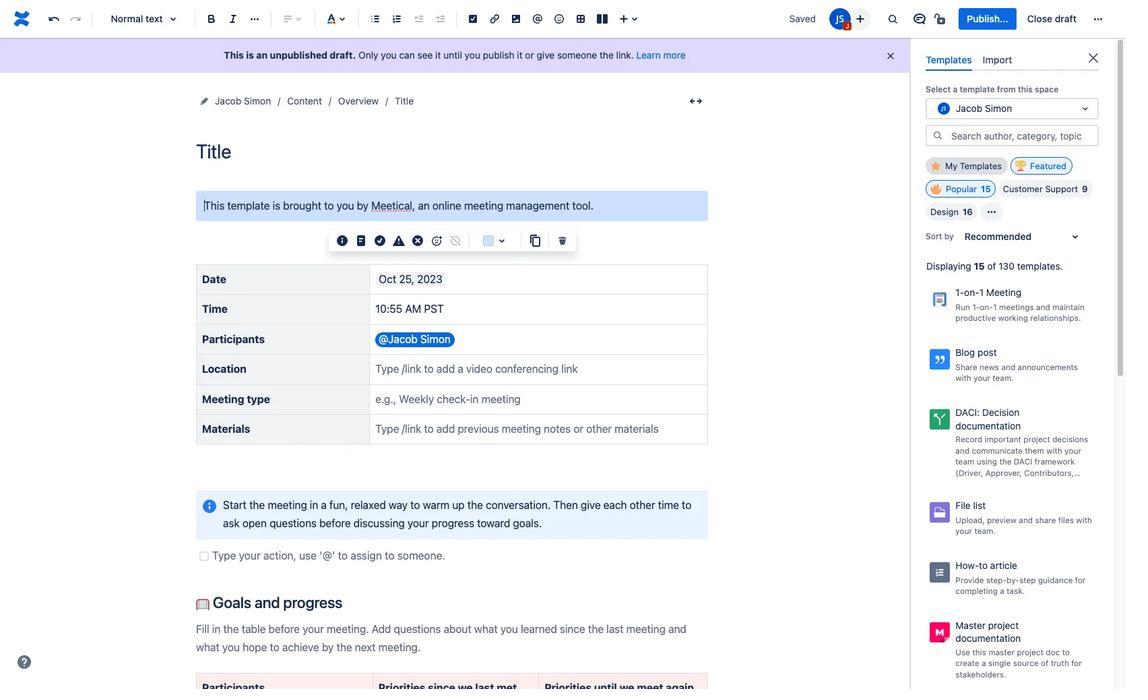 Task type: locate. For each thing, give the bounding box(es) containing it.
approver,
[[986, 468, 1023, 478]]

0 horizontal spatial by
[[357, 200, 369, 212]]

more image
[[1091, 11, 1107, 27]]

for right guidance
[[1076, 575, 1086, 585]]

1- up productive
[[973, 302, 981, 312]]

you left can
[[381, 49, 397, 61]]

decision
[[983, 407, 1020, 418]]

simon down pst
[[421, 333, 451, 345]]

jacob down select a template from this space
[[957, 102, 983, 114]]

title link
[[395, 93, 414, 109]]

editor add emoji image
[[429, 233, 445, 249]]

and inside file list upload, preview and share files with your team.
[[1020, 515, 1034, 525]]

1 horizontal spatial progress
[[432, 517, 475, 529]]

step
[[1020, 575, 1037, 585]]

your down decisions
[[1065, 445, 1082, 456]]

with down share
[[956, 373, 972, 383]]

0 vertical spatial with
[[956, 373, 972, 383]]

team. down news
[[993, 373, 1015, 383]]

materials
[[202, 423, 250, 435]]

error image
[[410, 233, 426, 249]]

to up truth
[[1063, 647, 1071, 657]]

0 horizontal spatial simon
[[244, 95, 271, 107]]

0 vertical spatial team.
[[993, 373, 1015, 383]]

of left 130
[[988, 260, 997, 272]]

of down doc
[[1042, 658, 1049, 668]]

1 vertical spatial team.
[[975, 526, 996, 536]]

1 vertical spatial 1
[[994, 302, 998, 312]]

more categories image
[[984, 204, 1000, 220]]

it left or
[[517, 49, 523, 61]]

master
[[956, 619, 986, 631]]

simon left content
[[244, 95, 271, 107]]

note image
[[353, 233, 369, 249]]

16
[[963, 206, 973, 217]]

1 vertical spatial templates
[[961, 161, 1003, 171]]

an
[[256, 49, 268, 61], [418, 200, 430, 212]]

meeting inside main content area, start typing to enter text. text field
[[202, 393, 244, 405]]

meeting inside the start the meeting in a fun, relaxed way to warm up the conversation. then give each other time to ask open questions before discussing your progress toward goals.
[[268, 499, 307, 511]]

1 horizontal spatial give
[[581, 499, 601, 511]]

1 horizontal spatial an
[[418, 200, 430, 212]]

jacob right move this page image
[[215, 95, 242, 107]]

template left from at the right top of the page
[[960, 84, 996, 95]]

Give this page a title text field
[[196, 140, 709, 162]]

progress
[[432, 517, 475, 529], [283, 593, 343, 612]]

1 documentation from the top
[[956, 420, 1022, 431]]

15 up more categories image
[[982, 184, 992, 194]]

warning image
[[391, 233, 407, 249]]

you
[[381, 49, 397, 61], [465, 49, 481, 61], [337, 200, 354, 212]]

customer
[[1004, 184, 1044, 194]]

template left brought
[[227, 200, 270, 212]]

2023
[[417, 273, 443, 285]]

you right until
[[465, 49, 481, 61]]

create
[[956, 658, 980, 668]]

0 horizontal spatial progress
[[283, 593, 343, 612]]

meeting right online
[[464, 200, 504, 212]]

to up step-
[[980, 560, 988, 571]]

and inside blog post share news and announcements with your team.
[[1002, 362, 1016, 372]]

templates right my
[[961, 161, 1003, 171]]

130
[[999, 260, 1015, 272]]

to inside master project documentation use this master project doc to create a single source of truth for stakeholders.
[[1063, 647, 1071, 657]]

documentation down decision
[[956, 420, 1022, 431]]

0 vertical spatial of
[[988, 260, 997, 272]]

give
[[537, 49, 555, 61], [581, 499, 601, 511]]

0 horizontal spatial jacob
[[215, 95, 242, 107]]

jacob simon down select a template from this space
[[957, 102, 1013, 114]]

you up info 'image'
[[337, 200, 354, 212]]

this for documentation
[[973, 647, 987, 657]]

0 horizontal spatial with
[[956, 373, 972, 383]]

the right up at the bottom of page
[[468, 499, 483, 511]]

publish...
[[968, 13, 1009, 24]]

0 horizontal spatial you
[[337, 200, 354, 212]]

0 vertical spatial by
[[357, 200, 369, 212]]

1 vertical spatial on-
[[981, 302, 994, 312]]

team. down upload,
[[975, 526, 996, 536]]

my templates button
[[926, 157, 1009, 175]]

templates
[[926, 54, 972, 65], [961, 161, 1003, 171]]

jacob simon
[[215, 95, 271, 107], [957, 102, 1013, 114]]

0 vertical spatial on-
[[965, 287, 980, 298]]

1 horizontal spatial jacob simon
[[957, 102, 1013, 114]]

1 horizontal spatial you
[[381, 49, 397, 61]]

team. inside blog post share news and announcements with your team.
[[993, 373, 1015, 383]]

1 vertical spatial documentation
[[956, 633, 1022, 644]]

design 16
[[931, 206, 973, 217]]

0 horizontal spatial jacob simon
[[215, 95, 271, 107]]

maintain
[[1053, 302, 1085, 312]]

ask
[[223, 517, 240, 529]]

this up create
[[973, 647, 987, 657]]

then
[[554, 499, 578, 511]]

on- up productive
[[981, 302, 994, 312]]

location
[[202, 363, 247, 375]]

(driver,
[[956, 468, 984, 478]]

is down more formatting icon
[[246, 49, 254, 61]]

and inside the 1-on-1 meeting run 1-on-1 meetings and maintain productive working relationships.
[[1037, 302, 1051, 312]]

None text field
[[936, 102, 939, 115]]

0 horizontal spatial give
[[537, 49, 555, 61]]

1 vertical spatial template
[[227, 200, 270, 212]]

1 horizontal spatial this
[[1019, 84, 1033, 95]]

progress inside the start the meeting in a fun, relaxed way to warm up the conversation. then give each other time to ask open questions before discussing your progress toward goals.
[[432, 517, 475, 529]]

your inside blog post share news and announcements with your team.
[[974, 373, 991, 383]]

your
[[974, 373, 991, 383], [1065, 445, 1082, 456], [408, 517, 429, 529], [956, 526, 973, 536]]

Main content area, start typing to enter text. text field
[[188, 191, 717, 689]]

with right files
[[1077, 515, 1093, 525]]

file list upload, preview and share files with your team.
[[956, 500, 1093, 536]]

framework
[[1035, 457, 1076, 467]]

documentation for project
[[956, 633, 1022, 644]]

1 vertical spatial give
[[581, 499, 601, 511]]

with up 'framework'
[[1047, 445, 1063, 456]]

1 vertical spatial for
[[1072, 658, 1083, 668]]

confluence image
[[11, 8, 32, 30], [11, 8, 32, 30]]

this for this template is brought to you by meetical, an online meeting management tool.
[[204, 200, 225, 212]]

1 vertical spatial an
[[418, 200, 430, 212]]

1 vertical spatial project
[[989, 619, 1019, 631]]

1- up run
[[956, 287, 965, 298]]

1 vertical spatial 1-
[[973, 302, 981, 312]]

jacob simon right move this page image
[[215, 95, 271, 107]]

bold ⌘b image
[[204, 11, 220, 27]]

give left each
[[581, 499, 601, 511]]

this
[[1019, 84, 1033, 95], [973, 647, 987, 657]]

:goal: image
[[196, 598, 210, 611]]

0 horizontal spatial meeting
[[202, 393, 244, 405]]

copy image
[[527, 233, 543, 249]]

normal text button
[[98, 4, 189, 34]]

your down upload,
[[956, 526, 973, 536]]

project up master
[[989, 619, 1019, 631]]

0 vertical spatial an
[[256, 49, 268, 61]]

a right in
[[321, 499, 327, 511]]

by left meetical,
[[357, 200, 369, 212]]

0 horizontal spatial this
[[973, 647, 987, 657]]

give right or
[[537, 49, 555, 61]]

1 horizontal spatial is
[[273, 200, 281, 212]]

bullet list ⌘⇧8 image
[[367, 11, 384, 27]]

a down step-
[[1001, 586, 1005, 596]]

templates up select
[[926, 54, 972, 65]]

only
[[359, 49, 379, 61]]

0 vertical spatial 1
[[980, 287, 984, 298]]

meeting
[[987, 287, 1022, 298], [202, 393, 244, 405]]

up
[[453, 499, 465, 511]]

daci: decision documentation record important project decisions and communicate them with your team using the daci framework (driver, approver, contributors, informed).
[[956, 407, 1089, 489]]

communicate
[[973, 445, 1023, 456]]

of
[[988, 260, 997, 272], [1042, 658, 1049, 668]]

overview link
[[338, 93, 379, 109]]

0 vertical spatial this
[[224, 49, 244, 61]]

10:55 am pst
[[376, 303, 444, 315]]

an left online
[[418, 200, 430, 212]]

1-
[[956, 287, 965, 298], [973, 302, 981, 312]]

1 horizontal spatial template
[[960, 84, 996, 95]]

1 left meetings
[[994, 302, 998, 312]]

source
[[1014, 658, 1039, 668]]

by inside main content area, start typing to enter text. text field
[[357, 200, 369, 212]]

1 horizontal spatial on-
[[981, 302, 994, 312]]

0 horizontal spatial is
[[246, 49, 254, 61]]

this inside master project documentation use this master project doc to create a single source of truth for stakeholders.
[[973, 647, 987, 657]]

step-
[[987, 575, 1007, 585]]

1 horizontal spatial meeting
[[987, 287, 1022, 298]]

project up source on the right bottom of page
[[1018, 647, 1044, 657]]

blog
[[956, 347, 976, 358]]

tab list
[[921, 49, 1105, 71]]

close templates and import image
[[1086, 50, 1102, 66]]

15 left 130
[[975, 260, 985, 272]]

make page full-width image
[[688, 93, 705, 109]]

0 horizontal spatial meeting
[[268, 499, 307, 511]]

it right see
[[436, 49, 441, 61]]

goals
[[213, 593, 251, 612]]

redo ⌘⇧z image
[[67, 11, 84, 27]]

1 horizontal spatial 1
[[994, 302, 998, 312]]

1 horizontal spatial 1-
[[973, 302, 981, 312]]

1 horizontal spatial with
[[1047, 445, 1063, 456]]

it
[[436, 49, 441, 61], [517, 49, 523, 61]]

news
[[980, 362, 1000, 372]]

a inside how-to article provide step-by-step guidance for completing a task.
[[1001, 586, 1005, 596]]

use
[[956, 647, 971, 657]]

to right 'time'
[[682, 499, 692, 511]]

meeting up meetings
[[987, 287, 1022, 298]]

and up team
[[956, 445, 970, 456]]

0 horizontal spatial of
[[988, 260, 997, 272]]

2 documentation from the top
[[956, 633, 1022, 644]]

template
[[960, 84, 996, 95], [227, 200, 270, 212]]

your inside the start the meeting in a fun, relaxed way to warm up the conversation. then give each other time to ask open questions before discussing your progress toward goals.
[[408, 517, 429, 529]]

0 vertical spatial progress
[[432, 517, 475, 529]]

1 vertical spatial of
[[1042, 658, 1049, 668]]

is left brought
[[273, 200, 281, 212]]

1 horizontal spatial it
[[517, 49, 523, 61]]

and left share
[[1020, 515, 1034, 525]]

is
[[246, 49, 254, 61], [273, 200, 281, 212]]

meeting up questions
[[268, 499, 307, 511]]

0 vertical spatial meeting
[[464, 200, 504, 212]]

1 vertical spatial is
[[273, 200, 281, 212]]

0 vertical spatial 15
[[982, 184, 992, 194]]

an left unpublished
[[256, 49, 268, 61]]

1
[[980, 287, 984, 298], [994, 302, 998, 312]]

article
[[991, 560, 1018, 571]]

pst
[[424, 303, 444, 315]]

1 up productive
[[980, 287, 984, 298]]

and right goals
[[255, 593, 280, 612]]

2 it from the left
[[517, 49, 523, 61]]

and up the 'relationships.'
[[1037, 302, 1051, 312]]

documentation up master
[[956, 633, 1022, 644]]

the up approver,
[[1000, 457, 1012, 467]]

0 horizontal spatial template
[[227, 200, 270, 212]]

to
[[324, 200, 334, 212], [411, 499, 420, 511], [682, 499, 692, 511], [980, 560, 988, 571], [1063, 647, 1071, 657]]

background color image
[[494, 233, 510, 249]]

move this page image
[[199, 96, 210, 107]]

participants
[[202, 333, 265, 345]]

is inside main content area, start typing to enter text. text field
[[273, 200, 281, 212]]

0 vertical spatial this
[[1019, 84, 1033, 95]]

meeting down location
[[202, 393, 244, 405]]

project
[[1024, 434, 1051, 444], [989, 619, 1019, 631], [1018, 647, 1044, 657]]

documentation inside daci: decision documentation record important project decisions and communicate them with your team using the daci framework (driver, approver, contributors, informed).
[[956, 420, 1022, 431]]

0 vertical spatial project
[[1024, 434, 1051, 444]]

add image, video, or file image
[[508, 11, 525, 27]]

this right from at the right top of the page
[[1019, 84, 1033, 95]]

0 vertical spatial for
[[1076, 575, 1086, 585]]

1 vertical spatial this
[[973, 647, 987, 657]]

learn more link
[[637, 49, 686, 61]]

give inside the start the meeting in a fun, relaxed way to warm up the conversation. then give each other time to ask open questions before discussing your progress toward goals.
[[581, 499, 601, 511]]

0 horizontal spatial it
[[436, 49, 441, 61]]

info image
[[334, 233, 351, 249]]

0 vertical spatial meeting
[[987, 287, 1022, 298]]

project up them
[[1024, 434, 1051, 444]]

to right way
[[411, 499, 420, 511]]

1 vertical spatial with
[[1047, 445, 1063, 456]]

simon down select a template from this space
[[986, 102, 1013, 114]]

your down "warm" at left
[[408, 517, 429, 529]]

a up "stakeholders."
[[982, 658, 987, 668]]

or
[[525, 49, 534, 61]]

1 horizontal spatial of
[[1042, 658, 1049, 668]]

0 vertical spatial templates
[[926, 54, 972, 65]]

1 vertical spatial meeting
[[202, 393, 244, 405]]

:goal: image
[[196, 598, 210, 611]]

toward
[[477, 517, 511, 529]]

italic ⌘i image
[[225, 11, 241, 27]]

and right news
[[1002, 362, 1016, 372]]

on-
[[965, 287, 980, 298], [981, 302, 994, 312]]

2 horizontal spatial with
[[1077, 515, 1093, 525]]

documentation inside master project documentation use this master project doc to create a single source of truth for stakeholders.
[[956, 633, 1022, 644]]

on- up run
[[965, 287, 980, 298]]

2 vertical spatial with
[[1077, 515, 1093, 525]]

your down news
[[974, 373, 991, 383]]

outdent ⇧tab image
[[411, 11, 427, 27]]

select
[[926, 84, 951, 95]]

emoji image
[[551, 11, 568, 27]]

1 vertical spatial progress
[[283, 593, 343, 612]]

0 horizontal spatial on-
[[965, 287, 980, 298]]

0 vertical spatial documentation
[[956, 420, 1022, 431]]

draft
[[1056, 13, 1077, 24]]

simon inside main content area, start typing to enter text. text field
[[421, 333, 451, 345]]

tab list containing templates
[[921, 49, 1105, 71]]

a
[[954, 84, 958, 95], [321, 499, 327, 511], [1001, 586, 1005, 596], [982, 658, 987, 668]]

with inside daci: decision documentation record important project decisions and communicate them with your team using the daci framework (driver, approver, contributors, informed).
[[1047, 445, 1063, 456]]

1 horizontal spatial simon
[[421, 333, 451, 345]]

meetings
[[1000, 302, 1035, 312]]

working
[[999, 313, 1029, 323]]

1 vertical spatial this
[[204, 200, 225, 212]]

by right sort
[[945, 231, 955, 241]]

0 vertical spatial 1-
[[956, 287, 965, 298]]

see
[[418, 49, 433, 61]]

and inside daci: decision documentation record important project decisions and communicate them with your team using the daci framework (driver, approver, contributors, informed).
[[956, 445, 970, 456]]

your inside daci: decision documentation record important project decisions and communicate them with your team using the daci framework (driver, approver, contributors, informed).
[[1065, 445, 1082, 456]]

1 horizontal spatial by
[[945, 231, 955, 241]]

my
[[946, 161, 958, 171]]

1 vertical spatial meeting
[[268, 499, 307, 511]]

this inside main content area, start typing to enter text. text field
[[204, 200, 225, 212]]

for right truth
[[1072, 658, 1083, 668]]



Task type: describe. For each thing, give the bounding box(es) containing it.
design
[[931, 206, 959, 217]]

@jacob simon
[[379, 333, 451, 345]]

start
[[223, 499, 247, 511]]

discussing
[[354, 517, 405, 529]]

this for template
[[1019, 84, 1033, 95]]

1 horizontal spatial meeting
[[464, 200, 504, 212]]

0 horizontal spatial an
[[256, 49, 268, 61]]

your inside file list upload, preview and share files with your team.
[[956, 526, 973, 536]]

numbered list ⌘⇧7 image
[[389, 11, 405, 27]]

more
[[664, 49, 686, 61]]

remove image
[[555, 233, 571, 249]]

goals.
[[513, 517, 542, 529]]

how-to article provide step-by-step guidance for completing a task.
[[956, 560, 1086, 596]]

to inside how-to article provide step-by-step guidance for completing a task.
[[980, 560, 988, 571]]

using
[[977, 457, 998, 467]]

single
[[989, 658, 1011, 668]]

this is an unpublished draft. only you can see it until you publish it or give someone the link. learn more
[[224, 49, 686, 61]]

find and replace image
[[885, 11, 902, 27]]

am
[[405, 303, 422, 315]]

publish
[[483, 49, 515, 61]]

sort
[[926, 231, 943, 241]]

1-on-1 meeting run 1-on-1 meetings and maintain productive working relationships.
[[956, 287, 1085, 323]]

0 horizontal spatial 1-
[[956, 287, 965, 298]]

undo ⌘z image
[[46, 11, 62, 27]]

and inside main content area, start typing to enter text. text field
[[255, 593, 280, 612]]

link.
[[617, 49, 634, 61]]

conversation.
[[486, 499, 551, 511]]

help image
[[16, 654, 32, 670]]

for inside master project documentation use this master project doc to create a single source of truth for stakeholders.
[[1072, 658, 1083, 668]]

you inside main content area, start typing to enter text. text field
[[337, 200, 354, 212]]

overview
[[338, 95, 379, 107]]

displaying
[[927, 260, 972, 272]]

before
[[320, 517, 351, 529]]

more formatting image
[[247, 11, 263, 27]]

type
[[247, 393, 270, 405]]

master project documentation use this master project doc to create a single source of truth for stakeholders.
[[956, 619, 1083, 680]]

templates.
[[1018, 260, 1064, 272]]

no restrictions image
[[934, 11, 950, 27]]

file
[[956, 500, 971, 511]]

fun,
[[330, 499, 348, 511]]

action item image
[[465, 11, 481, 27]]

share
[[956, 362, 978, 372]]

oct 25, 2023
[[379, 273, 443, 285]]

Search author, category, topic field
[[948, 126, 1098, 145]]

meeting inside the 1-on-1 meeting run 1-on-1 meetings and maintain productive working relationships.
[[987, 287, 1022, 298]]

daci:
[[956, 407, 980, 418]]

until
[[444, 49, 462, 61]]

layouts image
[[595, 11, 611, 27]]

provide
[[956, 575, 985, 585]]

unpublished
[[270, 49, 328, 61]]

template inside main content area, start typing to enter text. text field
[[227, 200, 270, 212]]

to right brought
[[324, 200, 334, 212]]

success image
[[372, 233, 388, 249]]

1 vertical spatial by
[[945, 231, 955, 241]]

select a template from this space
[[926, 84, 1059, 95]]

share
[[1036, 515, 1057, 525]]

invite to edit image
[[853, 10, 869, 27]]

0 vertical spatial template
[[960, 84, 996, 95]]

team. inside file list upload, preview and share files with your team.
[[975, 526, 996, 536]]

jacob simon link
[[215, 93, 271, 109]]

publish... button
[[960, 8, 1017, 30]]

recommended button
[[957, 226, 1092, 248]]

@jacob
[[379, 333, 418, 345]]

blog post share news and announcements with your team.
[[956, 347, 1079, 383]]

featured
[[1031, 161, 1067, 171]]

learn
[[637, 49, 661, 61]]

guidance
[[1039, 575, 1074, 585]]

meetical,
[[372, 200, 415, 212]]

goals and progress
[[210, 593, 343, 612]]

open
[[243, 517, 267, 529]]

with inside blog post share news and announcements with your team.
[[956, 373, 972, 383]]

relationships.
[[1031, 313, 1082, 323]]

close draft button
[[1020, 8, 1085, 30]]

decisions
[[1053, 434, 1089, 444]]

dismiss image
[[886, 51, 897, 61]]

this for this is an unpublished draft. only you can see it until you publish it or give someone the link. learn more
[[224, 49, 244, 61]]

warm
[[423, 499, 450, 511]]

search icon image
[[933, 130, 944, 141]]

announcements
[[1018, 362, 1079, 372]]

truth
[[1052, 658, 1070, 668]]

panel info image
[[202, 498, 218, 514]]

preview
[[988, 515, 1017, 525]]

tool.
[[573, 200, 594, 212]]

stakeholders.
[[956, 670, 1007, 680]]

0 horizontal spatial 1
[[980, 287, 984, 298]]

record
[[956, 434, 983, 444]]

master
[[989, 647, 1015, 657]]

0 vertical spatial is
[[246, 49, 254, 61]]

open image
[[1078, 101, 1094, 117]]

close
[[1028, 13, 1053, 24]]

meeting type
[[202, 393, 270, 405]]

space
[[1036, 84, 1059, 95]]

2 horizontal spatial simon
[[986, 102, 1013, 114]]

draft.
[[330, 49, 356, 61]]

management
[[506, 200, 570, 212]]

with inside file list upload, preview and share files with your team.
[[1077, 515, 1093, 525]]

link image
[[487, 11, 503, 27]]

contributors,
[[1025, 468, 1075, 478]]

2 horizontal spatial you
[[465, 49, 481, 61]]

important
[[985, 434, 1022, 444]]

my templates
[[946, 161, 1003, 171]]

doc
[[1047, 647, 1061, 657]]

of inside master project documentation use this master project doc to create a single source of truth for stakeholders.
[[1042, 658, 1049, 668]]

the left link.
[[600, 49, 614, 61]]

title
[[395, 95, 414, 107]]

table image
[[573, 11, 589, 27]]

2 vertical spatial project
[[1018, 647, 1044, 657]]

productive
[[956, 313, 997, 323]]

1 horizontal spatial jacob
[[957, 102, 983, 114]]

by-
[[1007, 575, 1020, 585]]

jacob simon image
[[830, 8, 852, 30]]

25,
[[399, 273, 415, 285]]

normal
[[111, 13, 143, 24]]

1 vertical spatial 15
[[975, 260, 985, 272]]

templates inside button
[[961, 161, 1003, 171]]

an inside main content area, start typing to enter text. text field
[[418, 200, 430, 212]]

support
[[1046, 184, 1079, 194]]

project inside daci: decision documentation record important project decisions and communicate them with your team using the daci framework (driver, approver, contributors, informed).
[[1024, 434, 1051, 444]]

documentation for decision
[[956, 420, 1022, 431]]

indent tab image
[[432, 11, 448, 27]]

the up open
[[249, 499, 265, 511]]

a inside master project documentation use this master project doc to create a single source of truth for stakeholders.
[[982, 658, 987, 668]]

import
[[983, 54, 1013, 65]]

mention image
[[530, 11, 546, 27]]

normal text
[[111, 13, 163, 24]]

a inside the start the meeting in a fun, relaxed way to warm up the conversation. then give each other time to ask open questions before discussing your progress toward goals.
[[321, 499, 327, 511]]

10:55
[[376, 303, 403, 315]]

team
[[956, 457, 975, 467]]

the inside daci: decision documentation record important project decisions and communicate them with your team using the daci framework (driver, approver, contributors, informed).
[[1000, 457, 1012, 467]]

customer support 9
[[1004, 184, 1089, 194]]

post
[[978, 347, 998, 358]]

oct
[[379, 273, 397, 285]]

for inside how-to article provide step-by-step guidance for completing a task.
[[1076, 575, 1086, 585]]

0 vertical spatial give
[[537, 49, 555, 61]]

a right select
[[954, 84, 958, 95]]

in
[[310, 499, 318, 511]]

sort by
[[926, 231, 955, 241]]

1 it from the left
[[436, 49, 441, 61]]

each
[[604, 499, 627, 511]]

popular
[[947, 184, 978, 194]]

9
[[1083, 184, 1089, 194]]

comment icon image
[[912, 11, 929, 27]]

this template is brought to you by meetical, an online meeting management tool.
[[204, 200, 594, 212]]



Task type: vqa. For each thing, say whether or not it's contained in the screenshot.
Jan
no



